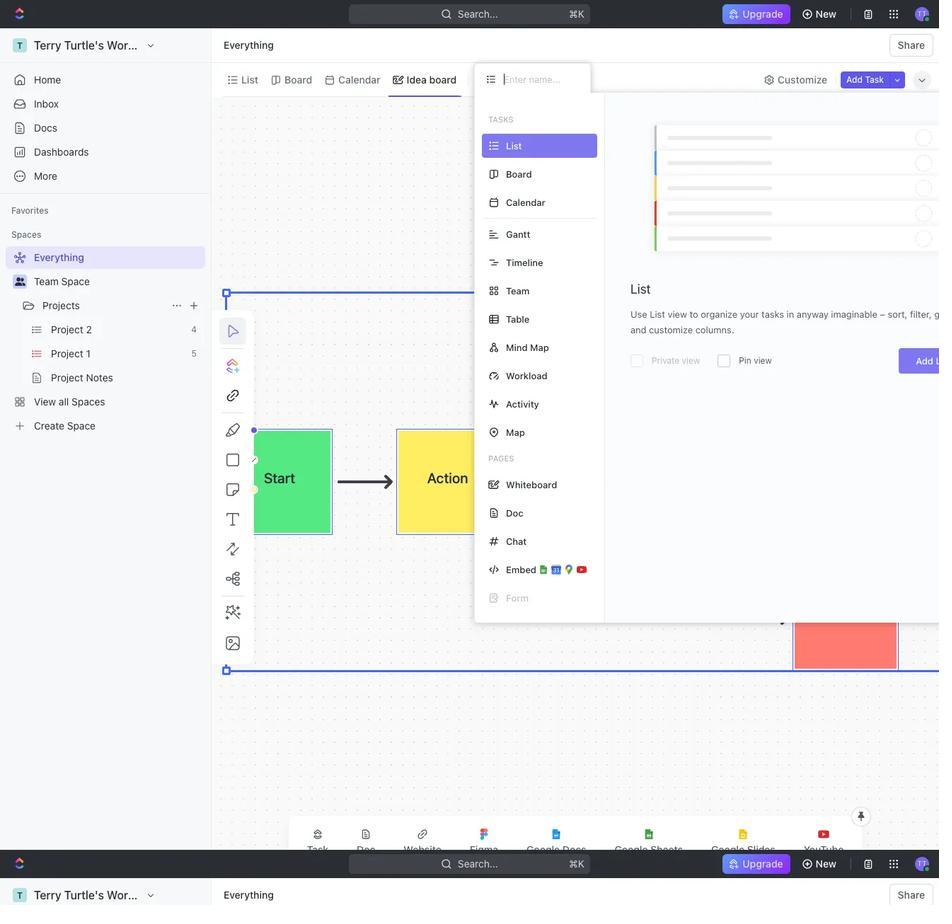 Task type: describe. For each thing, give the bounding box(es) containing it.
pages
[[489, 454, 514, 463]]

home
[[34, 74, 61, 86]]

table
[[506, 313, 530, 325]]

whiteboard
[[506, 479, 557, 490]]

mind map
[[506, 342, 549, 353]]

add for add task
[[847, 74, 863, 85]]

list link
[[239, 70, 258, 90]]

upgrade
[[743, 8, 783, 20]]

figma
[[470, 844, 498, 856]]

dashboards
[[34, 146, 89, 158]]

in
[[787, 309, 795, 320]]

mind
[[506, 342, 528, 353]]

0 vertical spatial doc
[[506, 507, 524, 519]]

task button
[[296, 821, 340, 864]]

google docs
[[527, 844, 587, 856]]

timeline
[[506, 257, 543, 268]]

your
[[740, 309, 759, 320]]

1 horizontal spatial board
[[506, 168, 532, 179]]

upgrade link
[[723, 4, 791, 24]]

inbox
[[34, 98, 59, 110]]

board
[[429, 73, 457, 85]]

youtube
[[804, 844, 844, 856]]

spaces
[[11, 229, 41, 240]]

add for add
[[916, 355, 934, 367]]

board link
[[282, 70, 312, 90]]

space
[[61, 275, 90, 287]]

workload
[[506, 370, 548, 381]]

0 vertical spatial list
[[241, 73, 258, 85]]

favorites
[[11, 205, 49, 216]]

team space link
[[34, 270, 202, 293]]

slides
[[747, 844, 776, 856]]

team for team
[[506, 285, 530, 296]]

new button
[[796, 3, 845, 25]]

docs inside "link"
[[34, 122, 57, 134]]

1 vertical spatial map
[[506, 427, 525, 438]]

youtube button
[[793, 821, 855, 864]]

100% button
[[800, 113, 830, 130]]

Enter name... field
[[503, 73, 579, 86]]

gantt
[[506, 228, 531, 240]]

doc button
[[346, 821, 387, 864]]

google for google docs
[[527, 844, 560, 856]]

0 vertical spatial map
[[530, 342, 549, 353]]

view
[[493, 73, 516, 85]]

docs inside button
[[563, 844, 587, 856]]

view for private
[[682, 355, 700, 366]]

t
[[699, 116, 705, 127]]

1 vertical spatial list
[[631, 282, 651, 297]]

google sheets button
[[604, 821, 695, 864]]

invite
[[37, 883, 61, 895]]

chat
[[506, 536, 527, 547]]

google for google sheets
[[615, 844, 648, 856]]

private
[[652, 355, 680, 366]]

tasks
[[489, 115, 514, 124]]

view inside use list view to organize your tasks in anyway imaginable – sort, filter, g
[[668, 309, 687, 320]]

view for pin
[[754, 355, 772, 366]]



Task type: locate. For each thing, give the bounding box(es) containing it.
2 horizontal spatial google
[[712, 844, 745, 856]]

sidebar navigation
[[0, 28, 212, 906]]

projects link
[[42, 295, 166, 317]]

projects
[[42, 299, 80, 312]]

google inside google slides "button"
[[712, 844, 745, 856]]

activity
[[506, 398, 539, 410]]

0 horizontal spatial team
[[34, 275, 59, 287]]

0 horizontal spatial add
[[847, 74, 863, 85]]

doc up chat at the right bottom
[[506, 507, 524, 519]]

task inside task 'button'
[[307, 844, 329, 856]]

share button
[[890, 34, 934, 57]]

calendar
[[339, 73, 381, 85], [506, 196, 546, 208]]

google right figma
[[527, 844, 560, 856]]

list right use
[[650, 309, 665, 320]]

1 vertical spatial task
[[307, 844, 329, 856]]

0 horizontal spatial calendar
[[339, 73, 381, 85]]

add inside button
[[847, 74, 863, 85]]

organize
[[701, 309, 738, 320]]

pin view
[[739, 355, 772, 366]]

1 vertical spatial calendar
[[506, 196, 546, 208]]

1 vertical spatial doc
[[357, 844, 375, 856]]

1 vertical spatial add
[[916, 355, 934, 367]]

team
[[34, 275, 59, 287], [506, 285, 530, 296]]

form
[[506, 592, 529, 604]]

favorites button
[[6, 202, 54, 219]]

imaginable
[[831, 309, 878, 320]]

1 vertical spatial board
[[506, 168, 532, 179]]

google left the sheets
[[615, 844, 648, 856]]

view right pin
[[754, 355, 772, 366]]

2 vertical spatial list
[[650, 309, 665, 320]]

add right customize
[[847, 74, 863, 85]]

task
[[865, 74, 884, 85], [307, 844, 329, 856]]

view left the to
[[668, 309, 687, 320]]

figma button
[[459, 821, 510, 864]]

website button
[[392, 821, 453, 864]]

home link
[[6, 69, 205, 91]]

new
[[816, 8, 837, 20]]

1 horizontal spatial doc
[[506, 507, 524, 519]]

google inside the google sheets button
[[615, 844, 648, 856]]

task inside add task button
[[865, 74, 884, 85]]

tree inside sidebar navigation
[[6, 246, 205, 438]]

board
[[285, 73, 312, 85], [506, 168, 532, 179]]

0 horizontal spatial task
[[307, 844, 329, 856]]

1 horizontal spatial calendar
[[506, 196, 546, 208]]

inbox link
[[6, 93, 205, 115]]

view button
[[474, 63, 521, 96]]

⌘k
[[569, 8, 585, 20]]

0 vertical spatial calendar
[[339, 73, 381, 85]]

customize button
[[760, 70, 832, 90]]

0 horizontal spatial docs
[[34, 122, 57, 134]]

map
[[530, 342, 549, 353], [506, 427, 525, 438]]

0 vertical spatial add
[[847, 74, 863, 85]]

tasks
[[762, 309, 785, 320]]

to
[[690, 309, 699, 320]]

list down everything link
[[241, 73, 258, 85]]

anyway
[[797, 309, 829, 320]]

doc
[[506, 507, 524, 519], [357, 844, 375, 856]]

list inside use list view to organize your tasks in anyway imaginable – sort, filter, g
[[650, 309, 665, 320]]

use
[[631, 309, 648, 320]]

view right private
[[682, 355, 700, 366]]

1 google from the left
[[527, 844, 560, 856]]

1 horizontal spatial map
[[530, 342, 549, 353]]

docs link
[[6, 117, 205, 139]]

team up table
[[506, 285, 530, 296]]

1 horizontal spatial google
[[615, 844, 648, 856]]

tree containing team space
[[6, 246, 205, 438]]

calendar left idea
[[339, 73, 381, 85]]

calendar up gantt
[[506, 196, 546, 208]]

everything
[[224, 39, 274, 51]]

google slides
[[712, 844, 776, 856]]

0 vertical spatial docs
[[34, 122, 57, 134]]

list up use
[[631, 282, 651, 297]]

idea
[[407, 73, 427, 85]]

0 horizontal spatial map
[[506, 427, 525, 438]]

google docs button
[[515, 821, 598, 864]]

filter,
[[910, 309, 932, 320]]

sort,
[[888, 309, 908, 320]]

0 horizontal spatial doc
[[357, 844, 375, 856]]

1 horizontal spatial team
[[506, 285, 530, 296]]

1 horizontal spatial task
[[865, 74, 884, 85]]

google
[[527, 844, 560, 856], [615, 844, 648, 856], [712, 844, 745, 856]]

sheets
[[651, 844, 683, 856]]

add
[[847, 74, 863, 85], [916, 355, 934, 367]]

–
[[880, 309, 886, 320]]

doc right task 'button'
[[357, 844, 375, 856]]

3 google from the left
[[712, 844, 745, 856]]

1 horizontal spatial docs
[[563, 844, 587, 856]]

100%
[[803, 116, 828, 127]]

team right user group icon
[[34, 275, 59, 287]]

tree
[[6, 246, 205, 438]]

google sheets
[[615, 844, 683, 856]]

add task
[[847, 74, 884, 85]]

map right the 'mind'
[[530, 342, 549, 353]]

board down tasks
[[506, 168, 532, 179]]

view
[[668, 309, 687, 320], [682, 355, 700, 366], [754, 355, 772, 366]]

team for team space
[[34, 275, 59, 287]]

board inside 'link'
[[285, 73, 312, 85]]

add task button
[[841, 71, 890, 88]]

1 vertical spatial docs
[[563, 844, 587, 856]]

google inside google docs button
[[527, 844, 560, 856]]

map down activity
[[506, 427, 525, 438]]

0 vertical spatial task
[[865, 74, 884, 85]]

g
[[935, 309, 940, 320]]

user group image
[[15, 278, 25, 286]]

everything link
[[220, 37, 277, 54]]

google left slides
[[712, 844, 745, 856]]

use list view to organize your tasks in anyway imaginable – sort, filter, g
[[631, 309, 940, 336]]

google slides button
[[700, 821, 787, 864]]

board right list link
[[285, 73, 312, 85]]

0 horizontal spatial board
[[285, 73, 312, 85]]

pin
[[739, 355, 752, 366]]

0 horizontal spatial google
[[527, 844, 560, 856]]

google for google slides
[[712, 844, 745, 856]]

idea board link
[[404, 70, 457, 90]]

list
[[241, 73, 258, 85], [631, 282, 651, 297], [650, 309, 665, 320]]

customize
[[778, 73, 828, 85]]

idea board
[[407, 73, 457, 85]]

0 vertical spatial board
[[285, 73, 312, 85]]

team inside "team space" link
[[34, 275, 59, 287]]

docs
[[34, 122, 57, 134], [563, 844, 587, 856]]

private view
[[652, 355, 700, 366]]

1 horizontal spatial add
[[916, 355, 934, 367]]

calendar link
[[336, 70, 381, 90]]

dashboards link
[[6, 141, 205, 164]]

website
[[404, 844, 442, 856]]

team space
[[34, 275, 90, 287]]

share
[[898, 39, 925, 51]]

add down filter, on the right of page
[[916, 355, 934, 367]]

doc inside doc button
[[357, 844, 375, 856]]

embed
[[506, 564, 537, 575]]

view button
[[474, 70, 521, 90]]

2 google from the left
[[615, 844, 648, 856]]

search...
[[458, 8, 498, 20]]



Task type: vqa. For each thing, say whether or not it's contained in the screenshot.
'CANCEL' button
no



